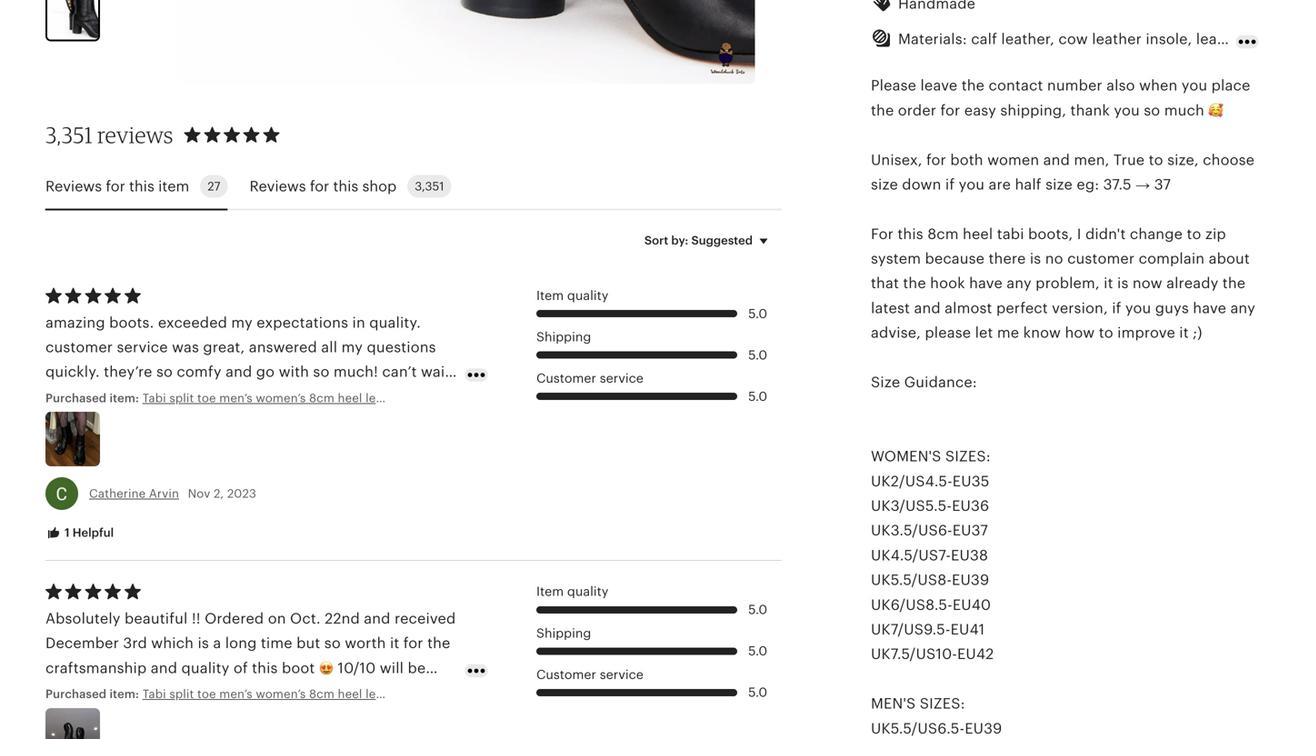 Task type: locate. For each thing, give the bounding box(es) containing it.
purchased item: tabi split toe men's women's 8cm heel leather boots eu35-47 for on
[[45, 687, 493, 701]]

any
[[1007, 275, 1032, 292], [1230, 300, 1255, 316]]

2 split from the top
[[169, 687, 194, 701]]

2 vertical spatial service
[[600, 668, 644, 682]]

purchased item: tabi split toe men's women's 8cm heel leather boots eu35-47 down go
[[45, 391, 493, 405]]

so down when
[[1144, 102, 1160, 119]]

is left no
[[1030, 251, 1041, 267]]

1 vertical spatial tabi
[[142, 687, 166, 701]]

it
[[1104, 275, 1113, 292], [1179, 325, 1189, 341], [390, 635, 399, 652]]

for inside unisex, for both women and men, true to size, choose size down if you are half size eg: 37.5 → 37
[[926, 152, 946, 168]]

women's down the boot
[[256, 687, 306, 701]]

unisex, for both women and men, true to size, choose size down if you are half size eg: 37.5 → 37
[[871, 152, 1255, 193]]

amazing boots. exceeded my expectations in quality. customer service was great, answered all my questions quickly. they're so comfy and go with so much! can't wait for all the fits i put together with them!
[[45, 314, 450, 405]]

heel down much!
[[338, 391, 362, 405]]

tabi right fits
[[142, 391, 166, 405]]

sort by: suggested button
[[631, 221, 788, 260]]

0 vertical spatial !!
[[192, 610, 201, 627]]

1 vertical spatial eu39
[[965, 720, 1002, 737]]

with
[[279, 364, 309, 380], [244, 389, 275, 405]]

boots.
[[109, 314, 154, 331]]

8cm down much!
[[309, 391, 335, 405]]

1 vertical spatial item:
[[110, 687, 139, 701]]

0 horizontal spatial !!
[[151, 685, 160, 701]]

to inside unisex, for both women and men, true to size, choose size down if you are half size eg: 37.5 → 37
[[1149, 152, 1163, 168]]

1 vertical spatial it
[[1179, 325, 1189, 341]]

2 purchased from the top
[[45, 687, 107, 701]]

0 vertical spatial 3,351
[[45, 121, 93, 148]]

2 reviews from the left
[[250, 178, 306, 194]]

quality for amazing boots. exceeded my expectations in quality. customer service was great, answered all my questions quickly. they're so comfy and go with so much! can't wait for all the fits i put together with them!
[[567, 289, 608, 303]]

2 size from the left
[[1046, 176, 1073, 193]]

1 vertical spatial all
[[69, 389, 86, 405]]

1 vertical spatial to
[[1187, 226, 1201, 242]]

2 vertical spatial quality
[[181, 660, 229, 676]]

heel down 10/10
[[338, 687, 362, 701]]

;)
[[1193, 325, 1203, 341]]

1 47 from the top
[[479, 391, 493, 405]]

if inside for this 8cm heel tabi boots, i didn't change to zip system because there is no customer complain about that the hook have any problem, it is now already the latest and almost perfect version, if you guys have any advise, please let me know how to improve it ;)
[[1112, 300, 1121, 316]]

shop
[[362, 178, 397, 194]]

2 47 from the top
[[479, 687, 493, 701]]

1 vertical spatial 47
[[479, 687, 493, 701]]

1 tabi from the top
[[142, 391, 166, 405]]

1 vertical spatial quality
[[567, 585, 608, 599]]

2 vertical spatial heel
[[338, 687, 362, 701]]

1 vertical spatial toe
[[197, 687, 216, 701]]

tab list
[[45, 164, 782, 210]]

1 vertical spatial customer
[[536, 668, 596, 682]]

for left 'shop'
[[310, 178, 329, 194]]

purchased up view details of this review photo by chyna glad
[[45, 687, 107, 701]]

this left item
[[129, 178, 154, 194]]

item quality for absolutely beautiful !! ordered on oct. 22nd and received december 3rd which is a long time but so worth it for the craftsmanship and quality of this boot 😍 10/10 will be ordering more !!
[[536, 585, 608, 599]]

6 5.0 from the top
[[748, 686, 767, 700]]

1 horizontal spatial my
[[341, 339, 363, 355]]

22nd
[[325, 610, 360, 627]]

uk2/us4.5-
[[871, 473, 953, 489]]

and down hook
[[914, 300, 941, 316]]

2 horizontal spatial to
[[1187, 226, 1201, 242]]

the right that
[[903, 275, 926, 292]]

the down received
[[427, 635, 450, 652]]

1 vertical spatial customer service
[[536, 668, 644, 682]]

size down unisex,
[[871, 176, 898, 193]]

1 vertical spatial purchased item: tabi split toe men's women's 8cm heel leather boots eu35-47
[[45, 687, 493, 701]]

catherine arvin link
[[89, 487, 179, 500]]

1 purchased item: tabi split toe men's women's 8cm heel leather boots eu35-47 from the top
[[45, 391, 493, 405]]

split down which
[[169, 687, 194, 701]]

1 men's from the top
[[219, 391, 253, 405]]

item: for together
[[110, 391, 139, 405]]

0 vertical spatial tabi
[[142, 391, 166, 405]]

with down go
[[244, 389, 275, 405]]

almost
[[945, 300, 992, 316]]

and inside for this 8cm heel tabi boots, i didn't change to zip system because there is no customer complain about that the hook have any problem, it is now already the latest and almost perfect version, if you guys have any advise, please let me know how to improve it ;)
[[914, 300, 941, 316]]

0 horizontal spatial all
[[69, 389, 86, 405]]

sizes: up uk5.5/us6.5-
[[920, 696, 965, 712]]

0 vertical spatial shipping
[[536, 330, 591, 344]]

2 vertical spatial to
[[1099, 325, 1113, 341]]

put
[[151, 389, 175, 405]]

1 shipping from the top
[[536, 330, 591, 344]]

reviews for reviews for this item
[[45, 178, 102, 194]]

my
[[231, 314, 253, 331], [341, 339, 363, 355]]

0 vertical spatial sizes:
[[945, 448, 991, 465]]

any down about
[[1230, 300, 1255, 316]]

if right down
[[945, 176, 955, 193]]

0 horizontal spatial with
[[244, 389, 275, 405]]

customer
[[1067, 251, 1135, 267], [45, 339, 113, 355]]

any up perfect
[[1007, 275, 1032, 292]]

2 tabi from the top
[[142, 687, 166, 701]]

so right but
[[324, 635, 341, 652]]

received
[[395, 610, 456, 627]]

!! up which
[[192, 610, 201, 627]]

0 vertical spatial item
[[536, 289, 564, 303]]

3,351
[[45, 121, 93, 148], [415, 180, 444, 193]]

2 customer from the top
[[536, 668, 596, 682]]

with up them!
[[279, 364, 309, 380]]

december
[[45, 635, 119, 652]]

suggested
[[691, 234, 753, 247]]

the down about
[[1223, 275, 1246, 292]]

which
[[151, 635, 194, 652]]

47 for amazing boots. exceeded my expectations in quality. customer service was great, answered all my questions quickly. they're so comfy and go with so much! can't wait for all the fits i put together with them!
[[479, 391, 493, 405]]

my up great,
[[231, 314, 253, 331]]

1 boots from the top
[[409, 391, 442, 405]]

1 vertical spatial sizes:
[[920, 696, 965, 712]]

to
[[1149, 152, 1163, 168], [1187, 226, 1201, 242], [1099, 325, 1113, 341]]

didn't
[[1085, 226, 1126, 242]]

1 eu35- from the top
[[445, 391, 479, 405]]

37
[[1154, 176, 1171, 193]]

2 toe from the top
[[197, 687, 216, 701]]

0 vertical spatial customer
[[1067, 251, 1135, 267]]

all up much!
[[321, 339, 337, 355]]

2 item: from the top
[[110, 687, 139, 701]]

1 vertical spatial women's
[[256, 687, 306, 701]]

and left men,
[[1043, 152, 1070, 168]]

2 boots from the top
[[409, 687, 442, 701]]

eg:
[[1077, 176, 1099, 193]]

comfy
[[177, 364, 222, 380]]

for down quickly.
[[45, 389, 65, 405]]

customer for amazing boots. exceeded my expectations in quality. customer service was great, answered all my questions quickly. they're so comfy and go with so much! can't wait for all the fits i put together with them!
[[536, 372, 596, 386]]

37.5
[[1103, 176, 1132, 193]]

1 vertical spatial 8cm
[[309, 391, 335, 405]]

0 vertical spatial 8cm
[[927, 226, 959, 242]]

eu39 down eu38
[[952, 572, 989, 588]]

0 horizontal spatial any
[[1007, 275, 1032, 292]]

sizes:
[[945, 448, 991, 465], [920, 696, 965, 712]]

5 5.0 from the top
[[748, 644, 767, 658]]

1 vertical spatial customer
[[45, 339, 113, 355]]

materials:
[[898, 31, 967, 47]]

3,351 right 'shop'
[[415, 180, 444, 193]]

so up put
[[156, 364, 173, 380]]

shipping
[[536, 330, 591, 344], [536, 626, 591, 640]]

0 vertical spatial have
[[969, 275, 1003, 292]]

together
[[179, 389, 240, 405]]

this
[[129, 178, 154, 194], [333, 178, 358, 194], [898, 226, 924, 242], [252, 660, 278, 676]]

1 vertical spatial tabi split toe men's women's 8cm heel leather boots eu35-47 link
[[142, 686, 493, 703]]

customer for absolutely beautiful !! ordered on oct. 22nd and received december 3rd which is a long time but so worth it for the craftsmanship and quality of this boot 😍 10/10 will be ordering more !!
[[536, 668, 596, 682]]

1 vertical spatial purchased
[[45, 687, 107, 701]]

the left fits
[[90, 389, 113, 405]]

helpful
[[73, 526, 114, 540]]

boots down wait
[[409, 391, 442, 405]]

1 vertical spatial eu35-
[[445, 687, 479, 701]]

1 toe from the top
[[197, 391, 216, 405]]

1 vertical spatial my
[[341, 339, 363, 355]]

item quality for amazing boots. exceeded my expectations in quality. customer service was great, answered all my questions quickly. they're so comfy and go with so much! can't wait for all the fits i put together with them!
[[536, 289, 608, 303]]

guidance:
[[904, 374, 977, 390]]

it left ;)
[[1179, 325, 1189, 341]]

you up improve
[[1125, 300, 1151, 316]]

customer inside amazing boots. exceeded my expectations in quality. customer service was great, answered all my questions quickly. they're so comfy and go with so much! can't wait for all the fits i put together with them!
[[45, 339, 113, 355]]

tabi split toe men's women's 8cm heel leather boots eu35-47 link for questions
[[142, 390, 493, 406]]

materials: calf leather, cow leather insole, leather outsole
[[898, 31, 1303, 47]]

is
[[1030, 251, 1041, 267], [1117, 275, 1129, 292], [198, 635, 209, 652]]

0 vertical spatial all
[[321, 339, 337, 355]]

eu35- for amazing boots. exceeded my expectations in quality. customer service was great, answered all my questions quickly. they're so comfy and go with so much! can't wait for all the fits i put together with them!
[[445, 391, 479, 405]]

for down 3,351 reviews
[[106, 178, 125, 194]]

0 horizontal spatial customer
[[45, 339, 113, 355]]

hook
[[930, 275, 965, 292]]

the inside absolutely beautiful !! ordered on oct. 22nd and received december 3rd which is a long time but so worth it for the craftsmanship and quality of this boot 😍 10/10 will be ordering more !!
[[427, 635, 450, 652]]

2 purchased item: tabi split toe men's women's 8cm heel leather boots eu35-47 from the top
[[45, 687, 493, 701]]

purchased
[[45, 391, 107, 405], [45, 687, 107, 701]]

version,
[[1052, 300, 1108, 316]]

1 horizontal spatial it
[[1104, 275, 1113, 292]]

eu35- down wait
[[445, 391, 479, 405]]

true
[[1114, 152, 1145, 168]]

because
[[925, 251, 985, 267]]

toe down comfy
[[197, 391, 216, 405]]

0 vertical spatial women's
[[256, 391, 306, 405]]

shipping,
[[1000, 102, 1067, 119]]

1 vertical spatial heel
[[338, 391, 362, 405]]

1 item from the top
[[536, 289, 564, 303]]

2 men's from the top
[[219, 687, 253, 701]]

item quality
[[536, 289, 608, 303], [536, 585, 608, 599]]

3,351 left reviews
[[45, 121, 93, 148]]

0 vertical spatial if
[[945, 176, 955, 193]]

0 vertical spatial heel
[[963, 226, 993, 242]]

women's down go
[[256, 391, 306, 405]]

the
[[962, 77, 985, 94], [871, 102, 894, 119], [903, 275, 926, 292], [1223, 275, 1246, 292], [90, 389, 113, 405], [427, 635, 450, 652]]

reviews for reviews for this shop
[[250, 178, 306, 194]]

1 horizontal spatial all
[[321, 339, 337, 355]]

to right how
[[1099, 325, 1113, 341]]

1 vertical spatial any
[[1230, 300, 1255, 316]]

the inside amazing boots. exceeded my expectations in quality. customer service was great, answered all my questions quickly. they're so comfy and go with so much! can't wait for all the fits i put together with them!
[[90, 389, 113, 405]]

0 vertical spatial eu35-
[[445, 391, 479, 405]]

men's down comfy
[[219, 391, 253, 405]]

heel left tabi
[[963, 226, 993, 242]]

exceeded
[[158, 314, 227, 331]]

1 tabi split toe men's women's 8cm heel leather boots eu35-47 link from the top
[[142, 390, 493, 406]]

0 vertical spatial boots
[[409, 391, 442, 405]]

0 vertical spatial 47
[[479, 391, 493, 405]]

0 vertical spatial men's
[[219, 391, 253, 405]]

0 vertical spatial purchased item: tabi split toe men's women's 8cm heel leather boots eu35-47
[[45, 391, 493, 405]]

1 vertical spatial 3,351
[[415, 180, 444, 193]]

1 women's from the top
[[256, 391, 306, 405]]

is left a
[[198, 635, 209, 652]]

tabi split toe men's women's 8cm heel leather boots eu35-47 link for long
[[142, 686, 493, 703]]

1 vertical spatial item quality
[[536, 585, 608, 599]]

0 vertical spatial item quality
[[536, 289, 608, 303]]

item: down 'craftsmanship'
[[110, 687, 139, 701]]

wait
[[421, 364, 450, 380]]

1 customer service from the top
[[536, 372, 644, 386]]

tabi down which
[[142, 687, 166, 701]]

eu39 down eu42
[[965, 720, 1002, 737]]

1 vertical spatial is
[[1117, 275, 1129, 292]]

sizes: up eu35
[[945, 448, 991, 465]]

1 split from the top
[[169, 391, 194, 405]]

you up much
[[1182, 77, 1208, 94]]

this inside for this 8cm heel tabi boots, i didn't change to zip system because there is no customer complain about that the hook have any problem, it is now already the latest and almost perfect version, if you guys have any advise, please let me know how to improve it ;)
[[898, 226, 924, 242]]

eu35- down received
[[445, 687, 479, 701]]

so up them!
[[313, 364, 330, 380]]

0 vertical spatial customer service
[[536, 372, 644, 386]]

1 customer from the top
[[536, 372, 596, 386]]

0 horizontal spatial 3,351
[[45, 121, 93, 148]]

absolutely beautiful !! ordered on oct. 22nd and received december 3rd which is a long time but so worth it for the craftsmanship and quality of this boot 😍 10/10 will be ordering more !!
[[45, 610, 456, 701]]

all down quickly.
[[69, 389, 86, 405]]

more
[[110, 685, 147, 701]]

2 vertical spatial is
[[198, 635, 209, 652]]

1 vertical spatial shipping
[[536, 626, 591, 640]]

toe for more
[[197, 687, 216, 701]]

item: for ordering
[[110, 687, 139, 701]]

tabi split toe men's women's 8cm heel leather boots eu35-47 link down 😍
[[142, 686, 493, 703]]

1 item: from the top
[[110, 391, 139, 405]]

1
[[65, 526, 70, 540]]

1 horizontal spatial customer
[[1067, 251, 1135, 267]]

split for more
[[169, 687, 194, 701]]

size left the eg:
[[1046, 176, 1073, 193]]

0 vertical spatial tabi split toe men's women's 8cm heel leather boots eu35-47 link
[[142, 390, 493, 406]]

have up almost
[[969, 275, 1003, 292]]

1 vertical spatial men's
[[219, 687, 253, 701]]

reviews down 3,351 reviews
[[45, 178, 102, 194]]

how
[[1065, 325, 1095, 341]]

2 vertical spatial 8cm
[[309, 687, 335, 701]]

customer service
[[536, 372, 644, 386], [536, 668, 644, 682]]

please
[[925, 325, 971, 341]]

boots down "be"
[[409, 687, 442, 701]]

boots for absolutely beautiful !! ordered on oct. 22nd and received december 3rd which is a long time but so worth it for the craftsmanship and quality of this boot 😍 10/10 will be ordering more !!
[[409, 687, 442, 701]]

0 horizontal spatial reviews
[[45, 178, 102, 194]]

2 customer service from the top
[[536, 668, 644, 682]]

my up much!
[[341, 339, 363, 355]]

1 vertical spatial if
[[1112, 300, 1121, 316]]

0 vertical spatial purchased
[[45, 391, 107, 405]]

8cm up because
[[927, 226, 959, 242]]

2 item from the top
[[536, 585, 564, 599]]

1 vertical spatial split
[[169, 687, 194, 701]]

1 horizontal spatial to
[[1149, 152, 1163, 168]]

1 item quality from the top
[[536, 289, 608, 303]]

🥰
[[1208, 102, 1223, 119]]

1 horizontal spatial !!
[[192, 610, 201, 627]]

0 vertical spatial toe
[[197, 391, 216, 405]]

2 shipping from the top
[[536, 626, 591, 640]]

2 5.0 from the top
[[748, 348, 767, 362]]

reviews right 27
[[250, 178, 306, 194]]

this right for
[[898, 226, 924, 242]]

toe down a
[[197, 687, 216, 701]]

0 horizontal spatial my
[[231, 314, 253, 331]]

1 vertical spatial boots
[[409, 687, 442, 701]]

leather down the will
[[366, 687, 406, 701]]

if right version,
[[1112, 300, 1121, 316]]

2023
[[227, 487, 256, 500]]

purchased item: tabi split toe men's women's 8cm heel leather boots eu35-47 down of
[[45, 687, 493, 701]]

1 vertical spatial item
[[536, 585, 564, 599]]

eu39 inside women's sizes: uk2/us4.5-eu35 uk3/us5.5-eu36 uk3.5/us6-eu37 uk4.5/us7-eu38 uk5.5/us8-eu39 uk6/us8.5-eu40 uk7/us9.5-eu41 uk7.5/us10-eu42
[[952, 572, 989, 588]]

boots,
[[1028, 226, 1073, 242]]

and inside unisex, for both women and men, true to size, choose size down if you are half size eg: 37.5 → 37
[[1043, 152, 1070, 168]]

1 purchased from the top
[[45, 391, 107, 405]]

sizes: inside the men's sizes: uk5.5/us6.5-eu39
[[920, 696, 965, 712]]

2 item quality from the top
[[536, 585, 608, 599]]

0 vertical spatial eu39
[[952, 572, 989, 588]]

1 reviews from the left
[[45, 178, 102, 194]]

2 women's from the top
[[256, 687, 306, 701]]

tab list containing reviews for this item
[[45, 164, 782, 210]]

beautiful
[[125, 610, 188, 627]]

men's down of
[[219, 687, 253, 701]]

0 horizontal spatial size
[[871, 176, 898, 193]]

and up worth at bottom left
[[364, 610, 391, 627]]

this right of
[[252, 660, 278, 676]]

quickly.
[[45, 364, 100, 380]]

1 horizontal spatial 3,351
[[415, 180, 444, 193]]

tabi
[[142, 391, 166, 405], [142, 687, 166, 701]]

0 horizontal spatial it
[[390, 635, 399, 652]]

toe
[[197, 391, 216, 405], [197, 687, 216, 701]]

!! right more on the left bottom of page
[[151, 685, 160, 701]]

if inside unisex, for both women and men, true to size, choose size down if you are half size eg: 37.5 → 37
[[945, 176, 955, 193]]

eu35- for absolutely beautiful !! ordered on oct. 22nd and received december 3rd which is a long time but so worth it for the craftsmanship and quality of this boot 😍 10/10 will be ordering more !!
[[445, 687, 479, 701]]

have up ;)
[[1193, 300, 1226, 316]]

1 vertical spatial have
[[1193, 300, 1226, 316]]

1 horizontal spatial with
[[279, 364, 309, 380]]

0 vertical spatial item:
[[110, 391, 139, 405]]

3rd
[[123, 635, 147, 652]]

8cm down 😍
[[309, 687, 335, 701]]

8cm
[[927, 226, 959, 242], [309, 391, 335, 405], [309, 687, 335, 701]]

10/10
[[338, 660, 376, 676]]

1 vertical spatial service
[[600, 372, 644, 386]]

unisex,
[[871, 152, 922, 168]]

size
[[871, 176, 898, 193], [1046, 176, 1073, 193]]

2 eu35- from the top
[[445, 687, 479, 701]]

system
[[871, 251, 921, 267]]

1 horizontal spatial size
[[1046, 176, 1073, 193]]

47
[[479, 391, 493, 405], [479, 687, 493, 701]]

to up the 37
[[1149, 152, 1163, 168]]

0 vertical spatial service
[[117, 339, 168, 355]]

tabi split toe men's women's 8cm heel leather boots eu35-47 link down much!
[[142, 390, 493, 406]]

purchased down quickly.
[[45, 391, 107, 405]]

split down comfy
[[169, 391, 194, 405]]

time
[[261, 635, 292, 652]]

is left now
[[1117, 275, 1129, 292]]

leather,
[[1001, 31, 1055, 47]]

are
[[989, 176, 1011, 193]]

it up the will
[[390, 635, 399, 652]]

for up down
[[926, 152, 946, 168]]

item for absolutely beautiful !! ordered on oct. 22nd and received december 3rd which is a long time but so worth it for the craftsmanship and quality of this boot 😍 10/10 will be ordering more !!
[[536, 585, 564, 599]]

absolutely
[[45, 610, 121, 627]]

women's for expectations
[[256, 391, 306, 405]]

quality
[[567, 289, 608, 303], [567, 585, 608, 599], [181, 660, 229, 676]]

sizes: inside women's sizes: uk2/us4.5-eu35 uk3/us5.5-eu36 uk3.5/us6-eu37 uk4.5/us7-eu38 uk5.5/us8-eu39 uk6/us8.5-eu40 uk7/us9.5-eu41 uk7.5/us10-eu42
[[945, 448, 991, 465]]

quality inside absolutely beautiful !! ordered on oct. 22nd and received december 3rd which is a long time but so worth it for the craftsmanship and quality of this boot 😍 10/10 will be ordering more !!
[[181, 660, 229, 676]]

to left zip
[[1187, 226, 1201, 242]]

view details of this review photo by catherine arvin image
[[45, 412, 100, 466]]

eu37
[[953, 522, 988, 539]]

0 vertical spatial is
[[1030, 251, 1041, 267]]

you
[[1182, 77, 1208, 94], [1114, 102, 1140, 119], [959, 176, 985, 193], [1125, 300, 1151, 316]]

and
[[1043, 152, 1070, 168], [914, 300, 941, 316], [226, 364, 252, 380], [364, 610, 391, 627], [151, 660, 177, 676]]

eu38
[[951, 547, 988, 564]]

item: left the i
[[110, 391, 139, 405]]

choose
[[1203, 152, 1255, 168]]

customer down amazing
[[45, 339, 113, 355]]

tabi for together
[[142, 391, 166, 405]]

you down both
[[959, 176, 985, 193]]

women's
[[256, 391, 306, 405], [256, 687, 306, 701]]

it up version,
[[1104, 275, 1113, 292]]

2 tabi split toe men's women's 8cm heel leather boots eu35-47 link from the top
[[142, 686, 493, 703]]

0 horizontal spatial have
[[969, 275, 1003, 292]]

eu39 inside the men's sizes: uk5.5/us6.5-eu39
[[965, 720, 1002, 737]]

customer down didn't at top right
[[1067, 251, 1135, 267]]

for up "be"
[[403, 635, 423, 652]]

customer service for absolutely beautiful !! ordered on oct. 22nd and received december 3rd which is a long time but so worth it for the craftsmanship and quality of this boot 😍 10/10 will be ordering more !!
[[536, 668, 644, 682]]

item
[[536, 289, 564, 303], [536, 585, 564, 599]]

8cm for amazing boots. exceeded my expectations in quality. customer service was great, answered all my questions quickly. they're so comfy and go with so much! can't wait for all the fits i put together with them!
[[309, 391, 335, 405]]

0 vertical spatial split
[[169, 391, 194, 405]]

and left go
[[226, 364, 252, 380]]

0 vertical spatial customer
[[536, 372, 596, 386]]

for down leave
[[941, 102, 960, 119]]

no
[[1045, 251, 1063, 267]]

0 vertical spatial with
[[279, 364, 309, 380]]

for inside absolutely beautiful !! ordered on oct. 22nd and received december 3rd which is a long time but so worth it for the craftsmanship and quality of this boot 😍 10/10 will be ordering more !!
[[403, 635, 423, 652]]

0 vertical spatial quality
[[567, 289, 608, 303]]

0 vertical spatial my
[[231, 314, 253, 331]]



Task type: describe. For each thing, give the bounding box(es) containing it.
expectations
[[257, 314, 348, 331]]

a
[[213, 635, 221, 652]]

2 horizontal spatial it
[[1179, 325, 1189, 341]]

outsole
[[1250, 31, 1303, 47]]

zip
[[1205, 226, 1226, 242]]

size,
[[1167, 152, 1199, 168]]

toe for with
[[197, 391, 216, 405]]

long
[[225, 635, 257, 652]]

for
[[871, 226, 894, 242]]

eu41
[[951, 621, 985, 638]]

me
[[997, 325, 1019, 341]]

the down the please
[[871, 102, 894, 119]]

please
[[871, 77, 916, 94]]

1 vertical spatial with
[[244, 389, 275, 405]]

→
[[1136, 176, 1150, 193]]

oct.
[[290, 610, 321, 627]]

uk3.5/us6-
[[871, 522, 953, 539]]

please leave the contact number also when you place the order for easy shipping, thank you so much 🥰
[[871, 77, 1250, 119]]

so inside please leave the contact number also when you place the order for easy shipping, thank you so much 🥰
[[1144, 102, 1160, 119]]

shipping for absolutely beautiful !! ordered on oct. 22nd and received december 3rd which is a long time but so worth it for the craftsmanship and quality of this boot 😍 10/10 will be ordering more !!
[[536, 626, 591, 640]]

perfect
[[996, 300, 1048, 316]]

3 5.0 from the top
[[748, 390, 767, 404]]

problem,
[[1036, 275, 1100, 292]]

nov
[[188, 487, 210, 500]]

about
[[1209, 251, 1250, 267]]

0 vertical spatial any
[[1007, 275, 1032, 292]]

eu40
[[953, 597, 991, 613]]

1 size from the left
[[871, 176, 898, 193]]

shipping for amazing boots. exceeded my expectations in quality. customer service was great, answered all my questions quickly. they're so comfy and go with so much! can't wait for all the fits i put together with them!
[[536, 330, 591, 344]]

tabi for ordering
[[142, 687, 166, 701]]

women's for on
[[256, 687, 306, 701]]

women's
[[871, 448, 941, 465]]

uk3/us5.5-
[[871, 498, 952, 514]]

view details of this review photo by chyna glad image
[[45, 708, 100, 739]]

i
[[143, 389, 147, 405]]

answered
[[249, 339, 317, 355]]

latest
[[871, 300, 910, 316]]

sizes: for eu35
[[945, 448, 991, 465]]

leather right cow
[[1092, 31, 1142, 47]]

advise,
[[871, 325, 921, 341]]

quality.
[[369, 314, 421, 331]]

you down also
[[1114, 102, 1140, 119]]

heel for amazing boots. exceeded my expectations in quality. customer service was great, answered all my questions quickly. they're so comfy and go with so much! can't wait for all the fits i put together with them!
[[338, 391, 362, 405]]

purchased for absolutely beautiful !! ordered on oct. 22nd and received december 3rd which is a long time but so worth it for the craftsmanship and quality of this boot 😍 10/10 will be ordering more !!
[[45, 687, 107, 701]]

size
[[871, 374, 900, 390]]

service for service
[[600, 372, 644, 386]]

guys
[[1155, 300, 1189, 316]]

0 vertical spatial it
[[1104, 275, 1113, 292]]

customer inside for this 8cm heel tabi boots, i didn't change to zip system because there is no customer complain about that the hook have any problem, it is now already the latest and almost perfect version, if you guys have any advise, please let me know how to improve it ;)
[[1067, 251, 1135, 267]]

it inside absolutely beautiful !! ordered on oct. 22nd and received december 3rd which is a long time but so worth it for the craftsmanship and quality of this boot 😍 10/10 will be ordering more !!
[[390, 635, 399, 652]]

reviews for this item
[[45, 178, 189, 194]]

you inside for this 8cm heel tabi boots, i didn't change to zip system because there is no customer complain about that the hook have any problem, it is now already the latest and almost perfect version, if you guys have any advise, please let me know how to improve it ;)
[[1125, 300, 1151, 316]]

service for received
[[600, 668, 644, 682]]

4 5.0 from the top
[[748, 603, 767, 617]]

purchased for amazing boots. exceeded my expectations in quality. customer service was great, answered all my questions quickly. they're so comfy and go with so much! can't wait for all the fits i put together with them!
[[45, 391, 107, 405]]

great,
[[203, 339, 245, 355]]

purchased item: tabi split toe men's women's 8cm heel leather boots eu35-47 for expectations
[[45, 391, 493, 405]]

split for with
[[169, 391, 194, 405]]

men's sizes: uk5.5/us6.5-eu39
[[871, 696, 1002, 737]]

😍
[[319, 660, 334, 676]]

will
[[380, 660, 404, 676]]

this left 'shop'
[[333, 178, 358, 194]]

for this 8cm heel tabi boots, i didn't change to zip system because there is no customer complain about that the hook have any problem, it is now already the latest and almost perfect version, if you guys have any advise, please let me know how to improve it ;)
[[871, 226, 1255, 341]]

1 helpful button
[[32, 516, 127, 550]]

tabi split toe mens womens 8cm heel leather boots eu35-47 image 8 image
[[47, 0, 98, 39]]

item
[[158, 178, 189, 194]]

leather up place
[[1196, 31, 1246, 47]]

customer service for amazing boots. exceeded my expectations in quality. customer service was great, answered all my questions quickly. they're so comfy and go with so much! can't wait for all the fits i put together with them!
[[536, 372, 644, 386]]

reviews
[[97, 121, 173, 148]]

was
[[172, 339, 199, 355]]

0 horizontal spatial to
[[1099, 325, 1113, 341]]

and inside amazing boots. exceeded my expectations in quality. customer service was great, answered all my questions quickly. they're so comfy and go with so much! can't wait for all the fits i put together with them!
[[226, 364, 252, 380]]

go
[[256, 364, 275, 380]]

3,351 for 3,351
[[415, 180, 444, 193]]

47 for absolutely beautiful !! ordered on oct. 22nd and received december 3rd which is a long time but so worth it for the craftsmanship and quality of this boot 😍 10/10 will be ordering more !!
[[479, 687, 493, 701]]

heel for absolutely beautiful !! ordered on oct. 22nd and received december 3rd which is a long time but so worth it for the craftsmanship and quality of this boot 😍 10/10 will be ordering more !!
[[338, 687, 362, 701]]

8cm for absolutely beautiful !! ordered on oct. 22nd and received december 3rd which is a long time but so worth it for the craftsmanship and quality of this boot 😍 10/10 will be ordering more !!
[[309, 687, 335, 701]]

1 horizontal spatial is
[[1030, 251, 1041, 267]]

leather down can't
[[366, 391, 406, 405]]

place
[[1212, 77, 1250, 94]]

amazing
[[45, 314, 105, 331]]

size guidance:
[[871, 374, 977, 390]]

uk7/us9.5-
[[871, 621, 951, 638]]

heel inside for this 8cm heel tabi boots, i didn't change to zip system because there is no customer complain about that the hook have any problem, it is now already the latest and almost perfect version, if you guys have any advise, please let me know how to improve it ;)
[[963, 226, 993, 242]]

but
[[296, 635, 320, 652]]

reviews for this shop
[[250, 178, 397, 194]]

uk4.5/us7-
[[871, 547, 951, 564]]

catherine
[[89, 487, 146, 500]]

can't
[[382, 364, 417, 380]]

arvin
[[149, 487, 179, 500]]

service inside amazing boots. exceeded my expectations in quality. customer service was great, answered all my questions quickly. they're so comfy and go with so much! can't wait for all the fits i put together with them!
[[117, 339, 168, 355]]

uk6/us8.5-
[[871, 597, 953, 613]]

for inside please leave the contact number also when you place the order for easy shipping, thank you so much 🥰
[[941, 102, 960, 119]]

change
[[1130, 226, 1183, 242]]

1 helpful
[[62, 526, 114, 540]]

eu36
[[952, 498, 989, 514]]

also
[[1107, 77, 1135, 94]]

of
[[233, 660, 248, 676]]

sizes: for eu39
[[920, 696, 965, 712]]

they're
[[104, 364, 152, 380]]

contact
[[989, 77, 1043, 94]]

easy
[[964, 102, 996, 119]]

27
[[208, 180, 220, 193]]

uk5.5/us8-
[[871, 572, 952, 588]]

both
[[950, 152, 983, 168]]

boots for amazing boots. exceeded my expectations in quality. customer service was great, answered all my questions quickly. they're so comfy and go with so much! can't wait for all the fits i put together with them!
[[409, 391, 442, 405]]

fits
[[117, 389, 139, 405]]

complain
[[1139, 251, 1205, 267]]

is inside absolutely beautiful !! ordered on oct. 22nd and received december 3rd which is a long time but so worth it for the craftsmanship and quality of this boot 😍 10/10 will be ordering more !!
[[198, 635, 209, 652]]

half
[[1015, 176, 1042, 193]]

this inside absolutely beautiful !! ordered on oct. 22nd and received december 3rd which is a long time but so worth it for the craftsmanship and quality of this boot 😍 10/10 will be ordering more !!
[[252, 660, 278, 676]]

women's sizes: uk2/us4.5-eu35 uk3/us5.5-eu36 uk3.5/us6-eu37 uk4.5/us7-eu38 uk5.5/us8-eu39 uk6/us8.5-eu40 uk7/us9.5-eu41 uk7.5/us10-eu42
[[871, 448, 994, 662]]

them!
[[279, 389, 320, 405]]

much
[[1164, 102, 1204, 119]]

sort
[[644, 234, 668, 247]]

i
[[1077, 226, 1081, 242]]

there
[[989, 251, 1026, 267]]

insole,
[[1146, 31, 1192, 47]]

men's
[[871, 696, 916, 712]]

uk5.5/us6.5-
[[871, 720, 965, 737]]

so inside absolutely beautiful !! ordered on oct. 22nd and received december 3rd which is a long time but so worth it for the craftsmanship and quality of this boot 😍 10/10 will be ordering more !!
[[324, 635, 341, 652]]

craftsmanship
[[45, 660, 147, 676]]

in
[[352, 314, 365, 331]]

on
[[268, 610, 286, 627]]

leave
[[920, 77, 958, 94]]

1 vertical spatial !!
[[151, 685, 160, 701]]

boot
[[282, 660, 315, 676]]

sort by: suggested
[[644, 234, 753, 247]]

men's for answered
[[219, 391, 253, 405]]

and down which
[[151, 660, 177, 676]]

item for amazing boots. exceeded my expectations in quality. customer service was great, answered all my questions quickly. they're so comfy and go with so much! can't wait for all the fits i put together with them!
[[536, 289, 564, 303]]

men's for which
[[219, 687, 253, 701]]

1 5.0 from the top
[[748, 307, 767, 321]]

8cm inside for this 8cm heel tabi boots, i didn't change to zip system because there is no customer complain about that the hook have any problem, it is now already the latest and almost perfect version, if you guys have any advise, please let me know how to improve it ;)
[[927, 226, 959, 242]]

uk7.5/us10-
[[871, 646, 957, 662]]

quality for absolutely beautiful !! ordered on oct. 22nd and received december 3rd which is a long time but so worth it for the craftsmanship and quality of this boot 😍 10/10 will be ordering more !!
[[567, 585, 608, 599]]

3,351 for 3,351 reviews
[[45, 121, 93, 148]]

1 horizontal spatial have
[[1193, 300, 1226, 316]]

the up easy
[[962, 77, 985, 94]]

you inside unisex, for both women and men, true to size, choose size down if you are half size eg: 37.5 → 37
[[959, 176, 985, 193]]

much!
[[334, 364, 378, 380]]

for inside amazing boots. exceeded my expectations in quality. customer service was great, answered all my questions quickly. they're so comfy and go with so much! can't wait for all the fits i put together with them!
[[45, 389, 65, 405]]

women
[[987, 152, 1039, 168]]

improve
[[1117, 325, 1175, 341]]



Task type: vqa. For each thing, say whether or not it's contained in the screenshot.
Home Decor "Link"
no



